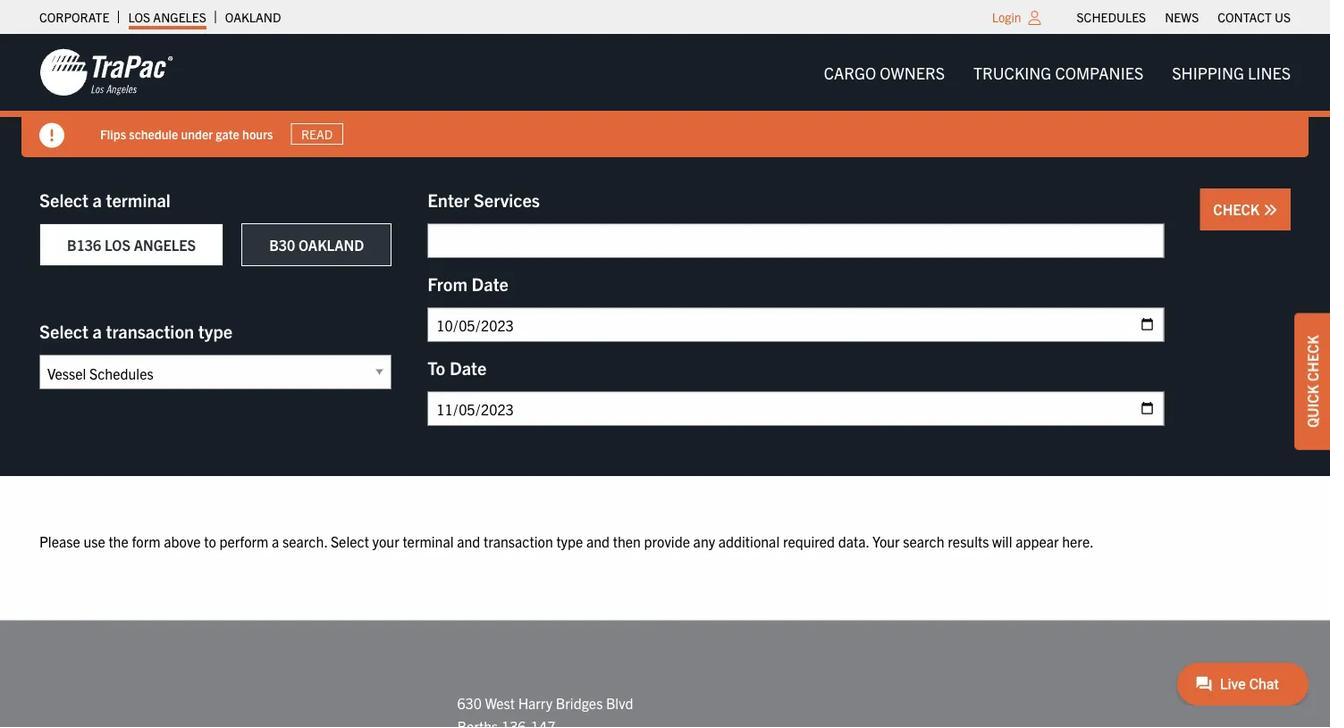 Task type: locate. For each thing, give the bounding box(es) containing it.
light image
[[1029, 11, 1041, 25]]

select down b136
[[39, 320, 88, 342]]

to date
[[428, 356, 487, 379]]

date right to
[[450, 356, 487, 379]]

1 horizontal spatial type
[[556, 532, 583, 550]]

and right your
[[457, 532, 480, 550]]

0 horizontal spatial transaction
[[106, 320, 194, 342]]

here.
[[1062, 532, 1094, 550]]

a down b136
[[93, 320, 102, 342]]

0 vertical spatial menu bar
[[1067, 4, 1300, 30]]

check inside button
[[1213, 200, 1263, 218]]

a left search.
[[272, 532, 279, 550]]

630 west harry bridges blvd
[[457, 695, 633, 713]]

0 vertical spatial select
[[39, 188, 88, 211]]

bridges
[[556, 695, 603, 713]]

under
[[181, 126, 213, 142]]

schedule
[[129, 126, 178, 142]]

1 vertical spatial date
[[450, 356, 487, 379]]

0 horizontal spatial check
[[1213, 200, 1263, 218]]

1 horizontal spatial terminal
[[403, 532, 454, 550]]

schedules
[[1077, 9, 1146, 25]]

will
[[992, 532, 1012, 550]]

0 vertical spatial date
[[472, 272, 509, 295]]

solid image
[[39, 123, 64, 148], [1263, 203, 1277, 217]]

angeles down the select a terminal
[[134, 236, 196, 254]]

oakland right b30
[[298, 236, 364, 254]]

results
[[948, 532, 989, 550]]

menu bar
[[1067, 4, 1300, 30], [810, 54, 1305, 90]]

select for select a transaction type
[[39, 320, 88, 342]]

1 vertical spatial a
[[93, 320, 102, 342]]

menu bar up shipping on the right of page
[[1067, 4, 1300, 30]]

1 vertical spatial transaction
[[484, 532, 553, 550]]

0 horizontal spatial type
[[198, 320, 233, 342]]

menu bar containing cargo owners
[[810, 54, 1305, 90]]

blvd
[[606, 695, 633, 713]]

from
[[428, 272, 467, 295]]

a for terminal
[[93, 188, 102, 211]]

banner containing cargo owners
[[0, 34, 1330, 157]]

los up los angeles image
[[128, 9, 150, 25]]

terminal up b136 los angeles
[[106, 188, 171, 211]]

0 vertical spatial type
[[198, 320, 233, 342]]

los angeles image
[[39, 47, 173, 97]]

2 vertical spatial select
[[331, 532, 369, 550]]

to
[[428, 356, 445, 379]]

los angeles
[[128, 9, 206, 25]]

please use the form above to perform a search. select your terminal and transaction type and then provide any additional required data. your search results will appear here.
[[39, 532, 1094, 550]]

transaction
[[106, 320, 194, 342], [484, 532, 553, 550]]

0 horizontal spatial oakland
[[225, 9, 281, 25]]

cargo
[[824, 62, 876, 82]]

corporate link
[[39, 4, 109, 30]]

2 and from the left
[[586, 532, 610, 550]]

cargo owners link
[[810, 54, 959, 90]]

los right b136
[[105, 236, 131, 254]]

and
[[457, 532, 480, 550], [586, 532, 610, 550]]

terminal right your
[[403, 532, 454, 550]]

trucking companies
[[974, 62, 1144, 82]]

contact us
[[1218, 9, 1291, 25]]

oakland
[[225, 9, 281, 25], [298, 236, 364, 254]]

1 horizontal spatial and
[[586, 532, 610, 550]]

and left then
[[586, 532, 610, 550]]

1 vertical spatial check
[[1303, 335, 1321, 382]]

0 vertical spatial a
[[93, 188, 102, 211]]

1 vertical spatial terminal
[[403, 532, 454, 550]]

630
[[457, 695, 482, 713]]

0 vertical spatial terminal
[[106, 188, 171, 211]]

1 vertical spatial angeles
[[134, 236, 196, 254]]

oakland link
[[225, 4, 281, 30]]

0 horizontal spatial and
[[457, 532, 480, 550]]

1 horizontal spatial check
[[1303, 335, 1321, 382]]

terminal
[[106, 188, 171, 211], [403, 532, 454, 550]]

check
[[1213, 200, 1263, 218], [1303, 335, 1321, 382]]

1 horizontal spatial oakland
[[298, 236, 364, 254]]

date for to date
[[450, 356, 487, 379]]

oakland right los angeles link
[[225, 9, 281, 25]]

select for select a terminal
[[39, 188, 88, 211]]

b30 oakland
[[269, 236, 364, 254]]

gate
[[216, 126, 239, 142]]

services
[[474, 188, 540, 211]]

perform
[[219, 532, 269, 550]]

search.
[[283, 532, 327, 550]]

angeles
[[153, 9, 206, 25], [134, 236, 196, 254]]

0 horizontal spatial terminal
[[106, 188, 171, 211]]

solid image inside check button
[[1263, 203, 1277, 217]]

banner
[[0, 34, 1330, 157]]

select up b136
[[39, 188, 88, 211]]

1 horizontal spatial transaction
[[484, 532, 553, 550]]

please
[[39, 532, 80, 550]]

date
[[472, 272, 509, 295], [450, 356, 487, 379]]

type
[[198, 320, 233, 342], [556, 532, 583, 550]]

login
[[992, 9, 1021, 25]]

menu bar containing schedules
[[1067, 4, 1300, 30]]

0 vertical spatial solid image
[[39, 123, 64, 148]]

shipping
[[1172, 62, 1244, 82]]

los
[[128, 9, 150, 25], [105, 236, 131, 254]]

select
[[39, 188, 88, 211], [39, 320, 88, 342], [331, 532, 369, 550]]

the
[[109, 532, 129, 550]]

1 vertical spatial solid image
[[1263, 203, 1277, 217]]

harry
[[518, 695, 552, 713]]

companies
[[1055, 62, 1144, 82]]

enter
[[428, 188, 470, 211]]

date right from
[[472, 272, 509, 295]]

angeles left oakland link
[[153, 9, 206, 25]]

menu bar down light icon
[[810, 54, 1305, 90]]

1 vertical spatial select
[[39, 320, 88, 342]]

select left your
[[331, 532, 369, 550]]

1 horizontal spatial solid image
[[1263, 203, 1277, 217]]

1 vertical spatial menu bar
[[810, 54, 1305, 90]]

news
[[1165, 9, 1199, 25]]

0 vertical spatial check
[[1213, 200, 1263, 218]]

schedules link
[[1077, 4, 1146, 30]]

above
[[164, 532, 201, 550]]

a up b136
[[93, 188, 102, 211]]

a
[[93, 188, 102, 211], [93, 320, 102, 342], [272, 532, 279, 550]]



Task type: vqa. For each thing, say whether or not it's contained in the screenshot.
topmost CHECK
yes



Task type: describe. For each thing, give the bounding box(es) containing it.
search
[[903, 532, 945, 550]]

required
[[783, 532, 835, 550]]

additional
[[719, 532, 780, 550]]

from date
[[428, 272, 509, 295]]

630 west harry bridges blvd footer
[[0, 621, 1330, 728]]

los angeles link
[[128, 4, 206, 30]]

contact
[[1218, 9, 1272, 25]]

0 vertical spatial angeles
[[153, 9, 206, 25]]

any
[[693, 532, 715, 550]]

us
[[1275, 9, 1291, 25]]

quick check link
[[1294, 313, 1330, 450]]

quick check
[[1303, 335, 1321, 428]]

read link
[[291, 123, 343, 145]]

date for from date
[[472, 272, 509, 295]]

corporate
[[39, 9, 109, 25]]

shipping lines link
[[1158, 54, 1305, 90]]

provide
[[644, 532, 690, 550]]

enter services
[[428, 188, 540, 211]]

1 and from the left
[[457, 532, 480, 550]]

b30
[[269, 236, 295, 254]]

cargo owners
[[824, 62, 945, 82]]

0 horizontal spatial solid image
[[39, 123, 64, 148]]

0 vertical spatial oakland
[[225, 9, 281, 25]]

check button
[[1200, 189, 1291, 231]]

hours
[[242, 126, 273, 142]]

From Date date field
[[428, 308, 1164, 342]]

1 vertical spatial oakland
[[298, 236, 364, 254]]

flips schedule under gate hours
[[100, 126, 273, 142]]

lines
[[1248, 62, 1291, 82]]

west
[[485, 695, 515, 713]]

data.
[[838, 532, 869, 550]]

1 vertical spatial type
[[556, 532, 583, 550]]

1 vertical spatial los
[[105, 236, 131, 254]]

news link
[[1165, 4, 1199, 30]]

form
[[132, 532, 161, 550]]

your
[[873, 532, 900, 550]]

to
[[204, 532, 216, 550]]

quick
[[1303, 385, 1321, 428]]

shipping lines
[[1172, 62, 1291, 82]]

flips
[[100, 126, 126, 142]]

your
[[372, 532, 399, 550]]

trucking companies link
[[959, 54, 1158, 90]]

select a transaction type
[[39, 320, 233, 342]]

contact us link
[[1218, 4, 1291, 30]]

To Date date field
[[428, 392, 1164, 426]]

appear
[[1016, 532, 1059, 550]]

trucking
[[974, 62, 1052, 82]]

read
[[301, 126, 333, 142]]

use
[[84, 532, 105, 550]]

0 vertical spatial transaction
[[106, 320, 194, 342]]

0 vertical spatial los
[[128, 9, 150, 25]]

login link
[[992, 9, 1021, 25]]

Enter Services text field
[[428, 223, 1164, 258]]

select a terminal
[[39, 188, 171, 211]]

b136 los angeles
[[67, 236, 196, 254]]

2 vertical spatial a
[[272, 532, 279, 550]]

a for transaction
[[93, 320, 102, 342]]

owners
[[880, 62, 945, 82]]

b136
[[67, 236, 101, 254]]

then
[[613, 532, 641, 550]]



